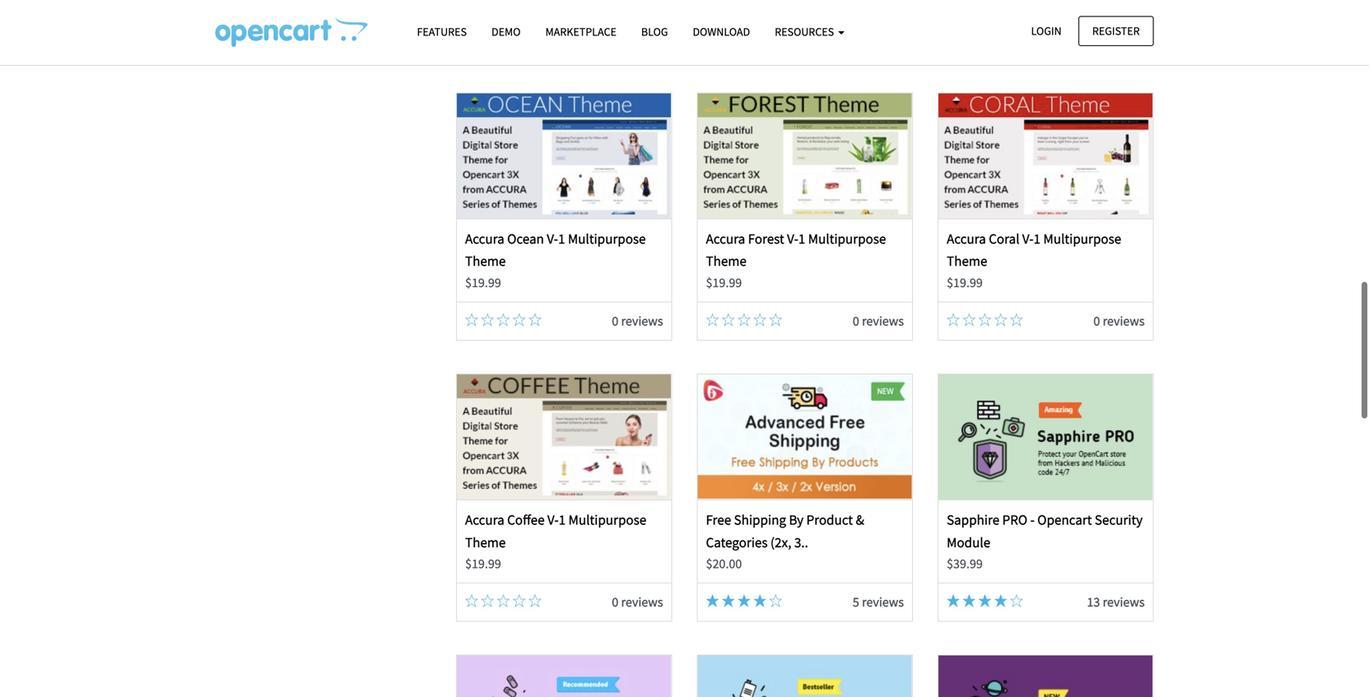 Task type: locate. For each thing, give the bounding box(es) containing it.
3 star light image from the left
[[738, 595, 751, 608]]

reviews for accura coral v-1 multipurpose theme
[[1103, 313, 1145, 329]]

2 star light image from the left
[[722, 595, 735, 608]]

accura coral v-1 multipurpose theme link
[[947, 230, 1122, 270]]

1 inside "accura coral v-1 multipurpose theme $19.99"
[[1034, 230, 1041, 248]]

demo link
[[479, 17, 533, 46]]

1
[[558, 230, 565, 248], [799, 230, 806, 248], [1034, 230, 1041, 248], [559, 512, 566, 529]]

multipurpose right ocean
[[568, 230, 646, 248]]

demo
[[492, 24, 521, 39]]

sapphire pro - opencart security module link
[[947, 512, 1143, 551]]

v- inside "accura coral v-1 multipurpose theme $19.99"
[[1023, 230, 1034, 248]]

multipurpose right coffee
[[569, 512, 647, 529]]

1 right coral
[[1034, 230, 1041, 248]]

5 star light image from the left
[[947, 595, 960, 608]]

multipurpose right forest
[[809, 230, 887, 248]]

13 reviews
[[1088, 594, 1145, 611]]

0 reviews for accura coffee v-1 multipurpose theme
[[612, 594, 663, 611]]

0
[[612, 32, 619, 48], [612, 313, 619, 329], [853, 313, 860, 329], [1094, 313, 1101, 329], [612, 594, 619, 611]]

1 inside accura coffee v-1 multipurpose theme $19.99
[[559, 512, 566, 529]]

1 for forest
[[799, 230, 806, 248]]

accura left forest
[[706, 230, 746, 248]]

theme
[[465, 253, 506, 270], [706, 253, 747, 270], [947, 253, 988, 270], [465, 534, 506, 551]]

by
[[789, 512, 804, 529]]

shipping
[[734, 512, 787, 529]]

1 star light image from the left
[[706, 595, 719, 608]]

resources link
[[763, 17, 857, 46]]

0 horizontal spatial star light image
[[963, 595, 976, 608]]

module
[[947, 534, 991, 551]]

$19.99
[[465, 275, 501, 291], [706, 275, 742, 291], [947, 275, 983, 291], [465, 556, 501, 572]]

$39.99
[[947, 556, 983, 572]]

$19.99 for accura forest v-1 multipurpose theme
[[706, 275, 742, 291]]

multipurpose inside "accura coral v-1 multipurpose theme $19.99"
[[1044, 230, 1122, 248]]

free shipping by product & categories (2x, 3.. image
[[698, 375, 912, 500]]

0 for accura coral v-1 multipurpose theme
[[1094, 313, 1101, 329]]

multipurpose right coral
[[1044, 230, 1122, 248]]

accura inside 'accura forest v-1 multipurpose theme $19.99'
[[706, 230, 746, 248]]

1 right ocean
[[558, 230, 565, 248]]

$19.99 down 'accura coffee v-1 multipurpose theme' "link"
[[465, 556, 501, 572]]

star light image
[[963, 595, 976, 608], [979, 595, 992, 608]]

v- inside accura ocean v-1 multipurpose theme $19.99
[[547, 230, 558, 248]]

ajax quick checkout pro (one page checkout, fast.. image
[[698, 656, 912, 698]]

accura for accura forest v-1 multipurpose theme
[[706, 230, 746, 248]]

forest
[[748, 230, 785, 248]]

accura inside accura coffee v-1 multipurpose theme $19.99
[[465, 512, 505, 529]]

$19.99 inside "accura coral v-1 multipurpose theme $19.99"
[[947, 275, 983, 291]]

1 right coffee
[[559, 512, 566, 529]]

1 star light image from the left
[[963, 595, 976, 608]]

coral
[[989, 230, 1020, 248]]

0 reviews
[[612, 32, 663, 48], [612, 313, 663, 329], [853, 313, 904, 329], [1094, 313, 1145, 329], [612, 594, 663, 611]]

$20.00
[[706, 556, 742, 572]]

multipurpose
[[568, 230, 646, 248], [809, 230, 887, 248], [1044, 230, 1122, 248], [569, 512, 647, 529]]

(2x,
[[771, 534, 792, 551]]

$19.99 down accura forest v-1 multipurpose theme link
[[706, 275, 742, 291]]

theme inside accura coffee v-1 multipurpose theme $19.99
[[465, 534, 506, 551]]

marketplace
[[546, 24, 617, 39]]

theme inside "accura coral v-1 multipurpose theme $19.99"
[[947, 253, 988, 270]]

accura coffee v-1 multipurpose theme link
[[465, 512, 647, 551]]

categories
[[706, 534, 768, 551]]

free shipping by product & categories (2x, 3.. link
[[706, 512, 865, 551]]

accura ocean v-1 multipurpose theme $19.99
[[465, 230, 646, 291]]

$19.99 inside accura coffee v-1 multipurpose theme $19.99
[[465, 556, 501, 572]]

$19.99 inside accura ocean v-1 multipurpose theme $19.99
[[465, 275, 501, 291]]

accura coffee v-1 multipurpose theme $19.99
[[465, 512, 647, 572]]

$19.99 inside 'accura forest v-1 multipurpose theme $19.99'
[[706, 275, 742, 291]]

9
[[1094, 32, 1101, 48]]

0 for accura coffee v-1 multipurpose theme
[[612, 594, 619, 611]]

accura left ocean
[[465, 230, 505, 248]]

ajax filter pro with seo links (must have for go.. image
[[457, 656, 671, 698]]

free
[[706, 512, 732, 529]]

star light image
[[706, 595, 719, 608], [722, 595, 735, 608], [738, 595, 751, 608], [754, 595, 767, 608], [947, 595, 960, 608], [995, 595, 1008, 608]]

multipurpose inside 'accura forest v-1 multipurpose theme $19.99'
[[809, 230, 887, 248]]

login link
[[1018, 16, 1076, 46]]

theme for accura forest v-1 multipurpose theme
[[706, 253, 747, 270]]

theme inside accura ocean v-1 multipurpose theme $19.99
[[465, 253, 506, 270]]

multipurpose inside accura ocean v-1 multipurpose theme $19.99
[[568, 230, 646, 248]]

theme inside 'accura forest v-1 multipurpose theme $19.99'
[[706, 253, 747, 270]]

multipurpose inside accura coffee v-1 multipurpose theme $19.99
[[569, 512, 647, 529]]

1 inside 'accura forest v-1 multipurpose theme $19.99'
[[799, 230, 806, 248]]

reviews for accura forest v-1 multipurpose theme
[[862, 313, 904, 329]]

v- right coral
[[1023, 230, 1034, 248]]

$19.99 for accura ocean v-1 multipurpose theme
[[465, 275, 501, 291]]

star light o image
[[706, 31, 719, 44], [722, 31, 735, 44], [738, 31, 751, 44], [770, 31, 783, 44], [497, 32, 510, 45], [481, 313, 494, 327], [513, 313, 526, 327], [529, 313, 542, 327], [770, 313, 783, 327], [963, 313, 976, 327], [979, 313, 992, 327], [529, 595, 542, 608], [1010, 595, 1024, 608]]

6 star light image from the left
[[995, 595, 1008, 608]]

$19.99 down accura coral v-1 multipurpose theme link
[[947, 275, 983, 291]]

theme for accura coral v-1 multipurpose theme
[[947, 253, 988, 270]]

$19.99 down accura ocean v-1 multipurpose theme link
[[465, 275, 501, 291]]

5
[[853, 594, 860, 611]]

v- right ocean
[[547, 230, 558, 248]]

accura forest v-1 multipurpose theme link
[[706, 230, 887, 270]]

accura left coffee
[[465, 512, 505, 529]]

product
[[807, 512, 853, 529]]

0 for accura ocean v-1 multipurpose theme
[[612, 313, 619, 329]]

1 inside accura ocean v-1 multipurpose theme $19.99
[[558, 230, 565, 248]]

1 horizontal spatial star light image
[[979, 595, 992, 608]]

v-
[[547, 230, 558, 248], [787, 230, 799, 248], [1023, 230, 1034, 248], [548, 512, 559, 529]]

accura
[[465, 230, 505, 248], [706, 230, 746, 248], [947, 230, 986, 248], [465, 512, 505, 529]]

pro
[[1003, 512, 1028, 529]]

v- inside accura coffee v-1 multipurpose theme $19.99
[[548, 512, 559, 529]]

v- for coffee
[[548, 512, 559, 529]]

accura inside "accura coral v-1 multipurpose theme $19.99"
[[947, 230, 986, 248]]

features link
[[405, 17, 479, 46]]

accura left coral
[[947, 230, 986, 248]]

v- inside 'accura forest v-1 multipurpose theme $19.99'
[[787, 230, 799, 248]]

v- right coffee
[[548, 512, 559, 529]]

accura for accura coral v-1 multipurpose theme
[[947, 230, 986, 248]]

blog link
[[629, 17, 681, 46]]

reviews
[[621, 32, 663, 48], [1103, 32, 1145, 48], [621, 313, 663, 329], [862, 313, 904, 329], [1103, 313, 1145, 329], [621, 594, 663, 611], [862, 594, 904, 611], [1103, 594, 1145, 611]]

star light o image
[[465, 32, 479, 45], [481, 32, 494, 45], [513, 32, 526, 45], [465, 313, 479, 327], [497, 313, 510, 327], [706, 313, 719, 327], [722, 313, 735, 327], [738, 313, 751, 327], [754, 313, 767, 327], [947, 313, 960, 327], [995, 313, 1008, 327], [1010, 313, 1024, 327], [465, 595, 479, 608], [481, 595, 494, 608], [497, 595, 510, 608], [513, 595, 526, 608], [770, 595, 783, 608]]

accura inside accura ocean v-1 multipurpose theme $19.99
[[465, 230, 505, 248]]

reviews for free shipping by product & categories (2x, 3..
[[862, 594, 904, 611]]

v- right forest
[[787, 230, 799, 248]]

accura for accura ocean v-1 multipurpose theme
[[465, 230, 505, 248]]

1 right forest
[[799, 230, 806, 248]]



Task type: describe. For each thing, give the bounding box(es) containing it.
opencart extensions image
[[215, 17, 368, 47]]

sapphire pro - opencart security module $39.99
[[947, 512, 1143, 572]]

0 reviews for accura forest v-1 multipurpose theme
[[853, 313, 904, 329]]

multipurpose for accura coffee v-1 multipurpose theme
[[569, 512, 647, 529]]

reviews for sapphire pro - opencart security module
[[1103, 594, 1145, 611]]

blog
[[642, 24, 668, 39]]

download
[[693, 24, 750, 39]]

reviews for accura coffee v-1 multipurpose theme
[[621, 594, 663, 611]]

0 reviews for accura coral v-1 multipurpose theme
[[1094, 313, 1145, 329]]

theme for accura coffee v-1 multipurpose theme
[[465, 534, 506, 551]]

4 star light image from the left
[[754, 595, 767, 608]]

reviews for accura ocean v-1 multipurpose theme
[[621, 313, 663, 329]]

v- for coral
[[1023, 230, 1034, 248]]

2 star light image from the left
[[979, 595, 992, 608]]

0 for accura forest v-1 multipurpose theme
[[853, 313, 860, 329]]

1 for coffee
[[559, 512, 566, 529]]

v- for forest
[[787, 230, 799, 248]]

theme for accura ocean v-1 multipurpose theme
[[465, 253, 506, 270]]

ocean
[[507, 230, 544, 248]]

accura ocean v-1 multipurpose theme link
[[465, 230, 646, 270]]

accura coral v-1 multipurpose theme image
[[939, 94, 1153, 219]]

-
[[1031, 512, 1035, 529]]

&
[[856, 512, 865, 529]]

accura coral v-1 multipurpose theme $19.99
[[947, 230, 1122, 291]]

accura ocean v-1 multipurpose theme image
[[457, 94, 671, 219]]

9 reviews
[[1094, 32, 1145, 48]]

opencart
[[1038, 512, 1093, 529]]

security
[[1095, 512, 1143, 529]]

$19.99 for accura coffee v-1 multipurpose theme
[[465, 556, 501, 572]]

register link
[[1079, 16, 1154, 46]]

v- for ocean
[[547, 230, 558, 248]]

login
[[1032, 23, 1062, 38]]

features
[[417, 24, 467, 39]]

marketplace link
[[533, 17, 629, 46]]

$19.99 for accura coral v-1 multipurpose theme
[[947, 275, 983, 291]]

5 reviews
[[853, 594, 904, 611]]

multipurpose for accura ocean v-1 multipurpose theme
[[568, 230, 646, 248]]

seo module pro - all in one seo extensions image
[[939, 656, 1153, 698]]

13
[[1088, 594, 1101, 611]]

3..
[[795, 534, 809, 551]]

accura for accura coffee v-1 multipurpose theme
[[465, 512, 505, 529]]

download link
[[681, 17, 763, 46]]

1 for ocean
[[558, 230, 565, 248]]

1 for coral
[[1034, 230, 1041, 248]]

accura forest v-1 multipurpose theme $19.99
[[706, 230, 887, 291]]

accura forest v-1 multipurpose theme image
[[698, 94, 912, 219]]

0 reviews for accura ocean v-1 multipurpose theme
[[612, 313, 663, 329]]

coffee
[[507, 512, 545, 529]]

multipurpose for accura coral v-1 multipurpose theme
[[1044, 230, 1122, 248]]

free shipping by product & categories (2x, 3.. $20.00
[[706, 512, 865, 572]]

register
[[1093, 23, 1140, 38]]

accura coffee v-1 multipurpose theme image
[[457, 375, 671, 500]]

resources
[[775, 24, 837, 39]]

sapphire pro - opencart security module image
[[939, 375, 1153, 500]]

multipurpose for accura forest v-1 multipurpose theme
[[809, 230, 887, 248]]

sapphire
[[947, 512, 1000, 529]]



Task type: vqa. For each thing, say whether or not it's contained in the screenshot.


